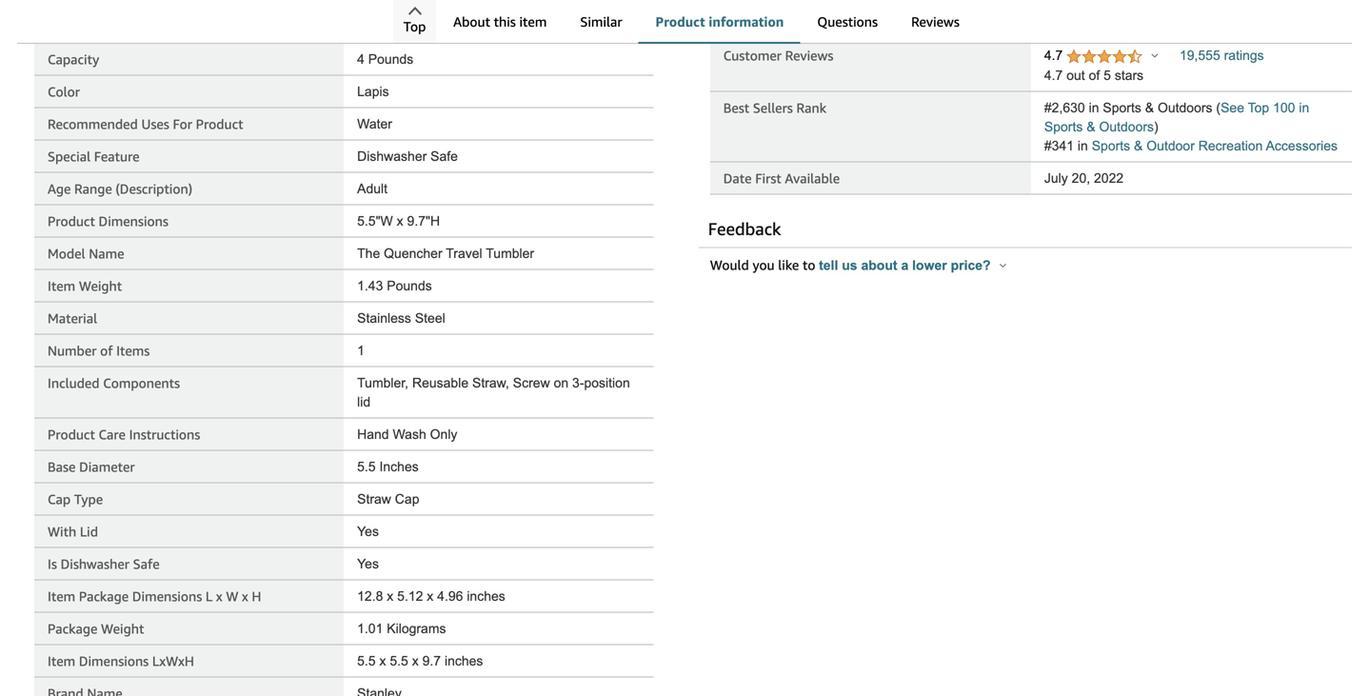 Task type: describe. For each thing, give the bounding box(es) containing it.
‎1.01 kilograms
[[357, 621, 446, 636]]

‎5.5"w
[[357, 214, 393, 228]]

x left '4.96'
[[427, 589, 434, 604]]

‎5.5 inches
[[357, 459, 419, 474]]

travel
[[446, 246, 482, 261]]

‎the quencher travel tumbler
[[357, 246, 534, 261]]

w
[[226, 588, 238, 604]]

‎12.8 x 5.12 x 4.96 inches
[[357, 589, 505, 604]]

model
[[48, 246, 85, 261]]

material
[[48, 310, 97, 326]]

‎lapis
[[357, 84, 389, 99]]

lower
[[912, 258, 947, 273]]

quencher
[[384, 246, 442, 261]]

5
[[1104, 68, 1111, 83]]

in inside see top 100 in sports & outdoors
[[1299, 100, 1309, 115]]

sports for #341
[[1092, 138, 1130, 153]]

item weight
[[48, 278, 122, 294]]

4.7 out of 5 stars
[[1044, 68, 1144, 83]]

accessories
[[1266, 138, 1338, 153]]

sellers
[[753, 100, 793, 116]]

4.7 for 4.7 out of 5 stars
[[1044, 68, 1063, 83]]

‎yes for with lid
[[357, 524, 379, 539]]

best sellers rank
[[723, 100, 827, 116]]

recreation
[[1198, 138, 1263, 153]]

‎straw
[[357, 492, 391, 506]]

dimensions for item dimensions  lxwxh
[[79, 653, 149, 669]]

package weight
[[48, 621, 144, 636]]

‎12.8
[[357, 589, 383, 604]]

1 horizontal spatial outdoors
[[1158, 100, 1213, 115]]

‎water
[[357, 117, 392, 131]]

‎hand
[[357, 427, 389, 442]]

4.96
[[437, 589, 463, 604]]

0 vertical spatial reviews
[[911, 14, 960, 30]]

4.7 button
[[1044, 48, 1158, 66]]

wash
[[393, 427, 426, 442]]

position
[[584, 376, 630, 390]]

first
[[755, 170, 781, 186]]

‎the
[[357, 246, 380, 261]]

diameter
[[79, 459, 135, 475]]

x right ‎12.8
[[387, 589, 393, 604]]

age range (description)
[[48, 181, 192, 197]]

19,555 ratings
[[1180, 48, 1264, 63]]

‎1
[[357, 343, 365, 358]]

‎1.01
[[357, 621, 383, 636]]

)
[[1154, 119, 1158, 134]]

components
[[103, 375, 180, 391]]

& inside see top 100 in sports & outdoors
[[1087, 119, 1095, 134]]

x left 'h'
[[242, 588, 248, 604]]

item for item package dimensions l x w x h
[[48, 588, 75, 604]]

straw,
[[472, 376, 509, 390]]

0 vertical spatial of
[[1089, 68, 1100, 83]]

see
[[1221, 100, 1244, 115]]

cap type
[[48, 491, 103, 507]]

base diameter
[[48, 459, 135, 475]]

product for product dimensions
[[48, 213, 95, 229]]

best
[[723, 100, 749, 116]]

available
[[785, 170, 840, 186]]

tell us about a lower price?
[[819, 258, 994, 273]]

about
[[453, 14, 490, 30]]

item for item weight
[[48, 278, 75, 294]]

product information
[[656, 14, 784, 30]]

product care instructions
[[48, 426, 200, 442]]

19,555 ratings link
[[1180, 48, 1264, 63]]

dimensions for product dimensions
[[99, 213, 168, 229]]

‎tumbler, reusable straw, screw on 3-position lid
[[357, 376, 630, 409]]

in for #341 in sports & outdoor recreation accessories
[[1078, 138, 1088, 153]]

lid
[[80, 524, 98, 539]]

number of items
[[48, 343, 150, 358]]

& for outdoor
[[1134, 138, 1143, 153]]

sports inside see top 100 in sports & outdoors
[[1044, 119, 1083, 134]]

special feature
[[48, 148, 140, 164]]

type
[[74, 491, 103, 507]]

would you like to
[[710, 257, 819, 273]]

‎4 pounds
[[357, 52, 414, 67]]

20,
[[1072, 171, 1090, 186]]

dishwasher
[[61, 556, 129, 572]]

popover image inside 4.7 button
[[1152, 53, 1158, 58]]

is
[[48, 556, 57, 572]]

#2,630 in sports & outdoors (
[[1044, 100, 1221, 115]]

#2,630
[[1044, 100, 1085, 115]]

in for #2,630 in sports & outdoors (
[[1089, 100, 1099, 115]]

‎1.43 pounds
[[357, 278, 432, 293]]

0 horizontal spatial reviews
[[785, 48, 834, 63]]

x left 9.7"h
[[397, 214, 403, 228]]

price?
[[951, 258, 991, 273]]

age
[[48, 181, 71, 197]]

1 vertical spatial of
[[100, 343, 113, 358]]

about this item
[[453, 14, 547, 30]]

like
[[778, 257, 799, 273]]

lid
[[357, 395, 371, 409]]

about
[[861, 258, 897, 273]]

outdoors inside see top 100 in sports & outdoors
[[1099, 119, 1154, 134]]



Task type: locate. For each thing, give the bounding box(es) containing it.
reviews down the questions
[[785, 48, 834, 63]]

weight
[[79, 278, 122, 294], [101, 621, 144, 636]]

cap left type
[[48, 491, 71, 507]]

9.7"h
[[407, 214, 440, 228]]

0 horizontal spatial top
[[404, 19, 426, 34]]

outdoors
[[1158, 100, 1213, 115], [1099, 119, 1154, 134]]

1 horizontal spatial reviews
[[911, 14, 960, 30]]

kilograms
[[387, 621, 446, 636]]

(
[[1216, 100, 1221, 115]]

uses
[[141, 116, 169, 132]]

0 vertical spatial sports
[[1103, 100, 1141, 115]]

0 vertical spatial popover image
[[1152, 53, 1158, 58]]

with lid
[[48, 524, 98, 539]]

item
[[48, 278, 75, 294], [48, 588, 75, 604], [48, 653, 75, 669]]

1 vertical spatial safe
[[133, 556, 160, 572]]

in right the 100
[[1299, 100, 1309, 115]]

1 horizontal spatial top
[[1248, 100, 1269, 115]]

recommended
[[48, 116, 138, 132]]

feature
[[94, 148, 140, 164]]

asin
[[723, 15, 753, 31]]

1 vertical spatial pounds
[[387, 278, 432, 293]]

top right ‎stanley on the left
[[404, 19, 426, 34]]

weight for item weight
[[79, 278, 122, 294]]

4.7 for 4.7
[[1044, 48, 1067, 63]]

product up base
[[48, 426, 95, 442]]

x
[[397, 214, 403, 228], [216, 588, 222, 604], [242, 588, 248, 604], [387, 589, 393, 604], [427, 589, 434, 604], [379, 654, 386, 668], [412, 654, 419, 668]]

x right l
[[216, 588, 222, 604]]

(description)
[[116, 181, 192, 197]]

2 vertical spatial dimensions
[[79, 653, 149, 669]]

stars
[[1115, 68, 1144, 83]]

1 horizontal spatial cap
[[395, 492, 419, 506]]

‎5.5 for base diameter
[[357, 459, 376, 474]]

& left outdoor
[[1134, 138, 1143, 153]]

1 vertical spatial item
[[48, 588, 75, 604]]

safe right ‎dishwasher
[[431, 149, 458, 164]]

base
[[48, 459, 76, 475]]

dimensions
[[99, 213, 168, 229], [132, 588, 202, 604], [79, 653, 149, 669]]

popover image right price?
[[1000, 263, 1006, 267]]

0 vertical spatial package
[[79, 588, 129, 604]]

0 vertical spatial 4.7
[[1044, 48, 1067, 63]]

pounds right ‎4
[[368, 52, 414, 67]]

cap
[[48, 491, 71, 507], [395, 492, 419, 506]]

items
[[116, 343, 150, 358]]

0 vertical spatial dimensions
[[99, 213, 168, 229]]

2 horizontal spatial in
[[1299, 100, 1309, 115]]

1 vertical spatial package
[[48, 621, 97, 636]]

0 horizontal spatial &
[[1087, 119, 1095, 134]]

1 vertical spatial reviews
[[785, 48, 834, 63]]

2 item from the top
[[48, 588, 75, 604]]

2 vertical spatial &
[[1134, 138, 1143, 153]]

popover image inside tell us about a lower price? "button"
[[1000, 263, 1006, 267]]

to
[[803, 257, 815, 273]]

4.7 inside button
[[1044, 48, 1067, 63]]

pounds for capacity
[[368, 52, 414, 67]]

similar
[[580, 14, 622, 30]]

& for outdoors
[[1145, 100, 1154, 115]]

tell us about a lower price? button
[[819, 258, 1006, 273]]

reviews
[[911, 14, 960, 30], [785, 48, 834, 63]]

‎1.43
[[357, 278, 383, 293]]

1 vertical spatial inches
[[445, 654, 483, 668]]

of left items
[[100, 343, 113, 358]]

0 vertical spatial top
[[404, 19, 426, 34]]

9.7
[[422, 654, 441, 668]]

dimensions left l
[[132, 588, 202, 604]]

lxwxh
[[152, 653, 194, 669]]

pounds for item weight
[[387, 278, 432, 293]]

4.7 left out
[[1044, 68, 1063, 83]]

1 vertical spatial sports
[[1044, 119, 1083, 134]]

l
[[206, 588, 213, 604]]

included
[[48, 375, 100, 391]]

1 horizontal spatial &
[[1134, 138, 1143, 153]]

1 vertical spatial &
[[1087, 119, 1095, 134]]

inches
[[379, 459, 419, 474]]

item for item dimensions  lxwxh
[[48, 653, 75, 669]]

‎yes up ‎12.8
[[357, 556, 379, 571]]

&
[[1145, 100, 1154, 115], [1087, 119, 1095, 134], [1134, 138, 1143, 153]]

0 horizontal spatial in
[[1078, 138, 1088, 153]]

1 horizontal spatial safe
[[431, 149, 458, 164]]

inches for item dimensions  lxwxh
[[445, 654, 483, 668]]

0 horizontal spatial safe
[[133, 556, 160, 572]]

inches for item package dimensions l x w x h
[[467, 589, 505, 604]]

inches right '4.96'
[[467, 589, 505, 604]]

2 ‎yes from the top
[[357, 556, 379, 571]]

0 vertical spatial outdoors
[[1158, 100, 1213, 115]]

top inside see top 100 in sports & outdoors
[[1248, 100, 1269, 115]]

product
[[656, 14, 705, 30], [196, 116, 243, 132], [48, 213, 95, 229], [48, 426, 95, 442]]

package up item dimensions  lxwxh
[[48, 621, 97, 636]]

1 item from the top
[[48, 278, 75, 294]]

1 horizontal spatial popover image
[[1152, 53, 1158, 58]]

item down package weight at left bottom
[[48, 653, 75, 669]]

19,555
[[1180, 48, 1220, 63]]

5.5
[[390, 654, 408, 668]]

2 horizontal spatial &
[[1145, 100, 1154, 115]]

0 vertical spatial &
[[1145, 100, 1154, 115]]

1 vertical spatial top
[[1248, 100, 1269, 115]]

special
[[48, 148, 91, 164]]

2022
[[1094, 171, 1124, 186]]

name
[[89, 246, 124, 261]]

product for product information
[[656, 14, 705, 30]]

safe
[[431, 149, 458, 164], [133, 556, 160, 572]]

sports up 2022
[[1092, 138, 1130, 153]]

care
[[99, 426, 126, 442]]

outdoors left (
[[1158, 100, 1213, 115]]

july 20, 2022
[[1044, 171, 1124, 186]]

outdoors down #2,630 in sports & outdoors (
[[1099, 119, 1154, 134]]

customer
[[723, 48, 782, 63]]

pounds down quencher
[[387, 278, 432, 293]]

0 horizontal spatial of
[[100, 343, 113, 358]]

‎tumbler,
[[357, 376, 409, 390]]

of
[[1089, 68, 1100, 83], [100, 343, 113, 358]]

1 vertical spatial popover image
[[1000, 263, 1006, 267]]

item package dimensions l x w x h
[[48, 588, 261, 604]]

tumbler
[[486, 246, 534, 261]]

1 ‎5.5 from the top
[[357, 459, 376, 474]]

cap right ‎straw
[[395, 492, 419, 506]]

1 vertical spatial dimensions
[[132, 588, 202, 604]]

0 horizontal spatial popover image
[[1000, 263, 1006, 267]]

0 horizontal spatial cap
[[48, 491, 71, 507]]

4.7 up out
[[1044, 48, 1067, 63]]

0 vertical spatial pounds
[[368, 52, 414, 67]]

july
[[1044, 171, 1068, 186]]

out
[[1067, 68, 1085, 83]]

2 vertical spatial item
[[48, 653, 75, 669]]

product left the asin
[[656, 14, 705, 30]]

0 horizontal spatial outdoors
[[1099, 119, 1154, 134]]

weight for package weight
[[101, 621, 144, 636]]

‎5.5 for item dimensions  lxwxh
[[357, 654, 376, 668]]

pounds
[[368, 52, 414, 67], [387, 278, 432, 293]]

item down is
[[48, 588, 75, 604]]

on
[[554, 376, 569, 390]]

reviews right the questions
[[911, 14, 960, 30]]

sports & outdoor recreation accessories link
[[1092, 138, 1338, 153]]

0 vertical spatial ‎yes
[[357, 524, 379, 539]]

1 vertical spatial outdoors
[[1099, 119, 1154, 134]]

‎5.5"w x 9.7"h
[[357, 214, 440, 228]]

x right '5.5' at left bottom
[[412, 654, 419, 668]]

& down #2,630 in sports & outdoors (
[[1087, 119, 1095, 134]]

1 vertical spatial ‎yes
[[357, 556, 379, 571]]

product right for at the top left of page
[[196, 116, 243, 132]]

customer reviews
[[723, 48, 834, 63]]

only
[[430, 427, 457, 442]]

‎stainless steel
[[357, 311, 445, 326]]

safe up item package dimensions l x w x h
[[133, 556, 160, 572]]

0 vertical spatial ‎5.5
[[357, 459, 376, 474]]

sports down the #2,630
[[1044, 119, 1083, 134]]

information
[[709, 14, 784, 30]]

reusable
[[412, 376, 469, 390]]

0 vertical spatial item
[[48, 278, 75, 294]]

2 4.7 from the top
[[1044, 68, 1063, 83]]

questions
[[817, 14, 878, 30]]

you
[[753, 257, 775, 273]]

3 item from the top
[[48, 653, 75, 669]]

steel
[[415, 311, 445, 326]]

item
[[519, 14, 547, 30]]

‎straw cap
[[357, 492, 419, 506]]

‎yes
[[357, 524, 379, 539], [357, 556, 379, 571]]

instructions
[[129, 426, 200, 442]]

‎5.5 left inches
[[357, 459, 376, 474]]

rank
[[796, 100, 827, 116]]

‎5.5 down ‎1.01
[[357, 654, 376, 668]]

0 vertical spatial weight
[[79, 278, 122, 294]]

weight down name
[[79, 278, 122, 294]]

4.7
[[1044, 48, 1067, 63], [1044, 68, 1063, 83]]

tell
[[819, 258, 838, 273]]

inches right the 9.7
[[445, 654, 483, 668]]

0 vertical spatial safe
[[431, 149, 458, 164]]

item down model
[[48, 278, 75, 294]]

sports down stars
[[1103, 100, 1141, 115]]

color
[[48, 84, 80, 99]]

package down is dishwasher safe
[[79, 588, 129, 604]]

h
[[252, 588, 261, 604]]

popover image
[[1152, 53, 1158, 58], [1000, 263, 1006, 267]]

weight up item dimensions  lxwxh
[[101, 621, 144, 636]]

1 4.7 from the top
[[1044, 48, 1067, 63]]

1 vertical spatial weight
[[101, 621, 144, 636]]

range
[[74, 181, 112, 197]]

for
[[173, 116, 192, 132]]

dimensions down age range (description) at the top left
[[99, 213, 168, 229]]

dimensions down package weight at left bottom
[[79, 653, 149, 669]]

& up ) at the top right of page
[[1145, 100, 1154, 115]]

1 ‎yes from the top
[[357, 524, 379, 539]]

in right #341
[[1078, 138, 1088, 153]]

‎dishwasher
[[357, 149, 427, 164]]

of left 5
[[1089, 68, 1100, 83]]

inches
[[467, 589, 505, 604], [445, 654, 483, 668]]

0 vertical spatial inches
[[467, 589, 505, 604]]

‎yes down ‎straw
[[357, 524, 379, 539]]

this
[[494, 14, 516, 30]]

top left the 100
[[1248, 100, 1269, 115]]

outdoor
[[1147, 138, 1195, 153]]

2 vertical spatial sports
[[1092, 138, 1130, 153]]

would
[[710, 257, 749, 273]]

model name
[[48, 246, 124, 261]]

‎stanley
[[357, 19, 402, 34]]

product dimensions
[[48, 213, 168, 229]]

product for product care instructions
[[48, 426, 95, 442]]

1 horizontal spatial in
[[1089, 100, 1099, 115]]

in right the #2,630
[[1089, 100, 1099, 115]]

included components
[[48, 375, 180, 391]]

1 vertical spatial ‎5.5
[[357, 654, 376, 668]]

product up model
[[48, 213, 95, 229]]

sports for #2,630
[[1103, 100, 1141, 115]]

x left '5.5' at left bottom
[[379, 654, 386, 668]]

popover image left 19,555
[[1152, 53, 1158, 58]]

1 horizontal spatial of
[[1089, 68, 1100, 83]]

‎stainless
[[357, 311, 411, 326]]

date first available
[[723, 170, 840, 186]]

5.12
[[397, 589, 423, 604]]

1 vertical spatial 4.7
[[1044, 68, 1063, 83]]

2 ‎5.5 from the top
[[357, 654, 376, 668]]

in
[[1089, 100, 1099, 115], [1299, 100, 1309, 115], [1078, 138, 1088, 153]]

‎yes for is dishwasher safe
[[357, 556, 379, 571]]



Task type: vqa. For each thing, say whether or not it's contained in the screenshot.


